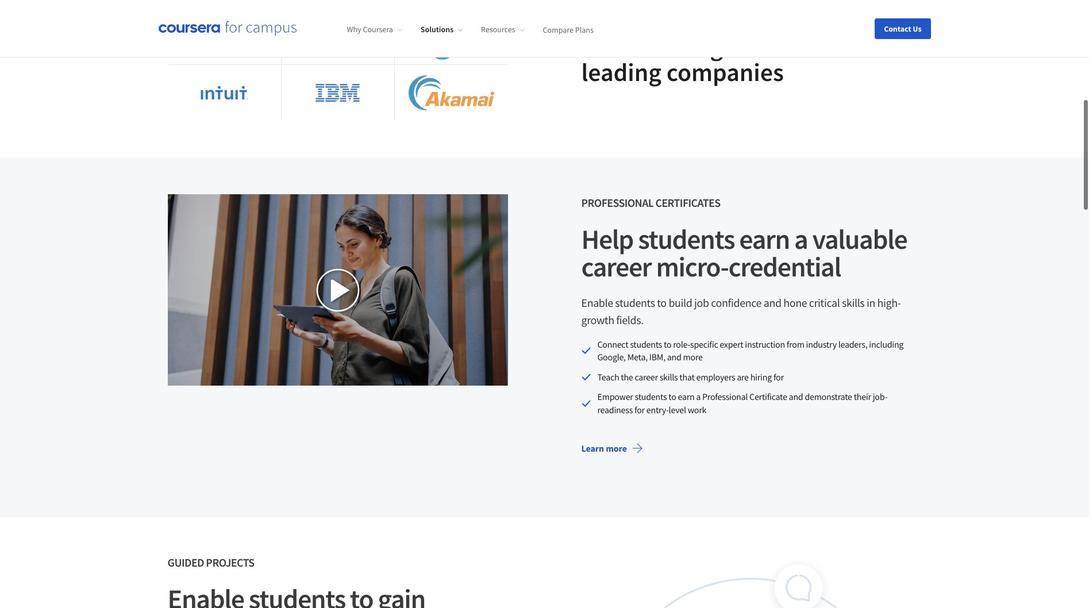 Task type: locate. For each thing, give the bounding box(es) containing it.
0 horizontal spatial for
[[635, 404, 645, 416]]

to right access
[[745, 6, 767, 37]]

career up enable
[[582, 250, 652, 284]]

career down meta,
[[635, 371, 658, 383]]

specific
[[691, 339, 718, 350]]

guided
[[168, 555, 204, 570]]

students inside connect students to role-specific expert instruction from industry leaders, including google, meta, ibm, and more
[[630, 339, 663, 350]]

0 horizontal spatial and
[[668, 352, 682, 363]]

1 vertical spatial for
[[635, 404, 645, 416]]

coursera for campus image
[[158, 21, 296, 36]]

1 horizontal spatial and
[[764, 296, 782, 310]]

1 horizontal spatial more
[[684, 352, 703, 363]]

micro-credentials video thumb image
[[168, 194, 508, 386]]

students inside help students earn a valuable career micro-credential
[[638, 222, 735, 256]]

role-
[[673, 339, 691, 350]]

skills
[[842, 296, 865, 310], [660, 371, 678, 383]]

more
[[684, 352, 703, 363], [606, 443, 627, 454]]

learn more link
[[572, 435, 653, 462]]

for
[[774, 371, 784, 383], [635, 404, 645, 416]]

0 horizontal spatial a
[[697, 391, 701, 403]]

to for professional-
[[745, 6, 767, 37]]

skills inside the "enable students to build job confidence and hone critical skills in high- growth fields."
[[842, 296, 865, 310]]

professional down employers
[[703, 391, 748, 403]]

0 vertical spatial a
[[795, 222, 808, 256]]

enable
[[582, 296, 613, 310]]

students inside the "enable students to build job confidence and hone critical skills in high- growth fields."
[[616, 296, 655, 310]]

contact
[[885, 23, 912, 34]]

1 vertical spatial the
[[621, 371, 633, 383]]

and
[[764, 296, 782, 310], [668, 352, 682, 363], [789, 391, 804, 403]]

to
[[745, 6, 767, 37], [657, 296, 667, 310], [664, 339, 672, 350], [669, 391, 677, 403]]

more right learn
[[606, 443, 627, 454]]

learn more
[[582, 443, 627, 454]]

to for build
[[657, 296, 667, 310]]

for right "hiring"
[[774, 371, 784, 383]]

salesforce logo image
[[418, 13, 485, 60]]

growth
[[582, 313, 615, 327]]

1 vertical spatial more
[[606, 443, 627, 454]]

why coursera
[[347, 24, 393, 35]]

earn
[[740, 222, 790, 256], [678, 391, 695, 403]]

0 horizontal spatial professional
[[582, 196, 654, 210]]

1 vertical spatial level
[[669, 404, 686, 416]]

certificate
[[750, 391, 788, 403]]

0 vertical spatial professional
[[582, 196, 654, 210]]

0 vertical spatial skills
[[842, 296, 865, 310]]

skills left in
[[842, 296, 865, 310]]

leaders,
[[839, 339, 868, 350]]

1 horizontal spatial professional
[[703, 391, 748, 403]]

a
[[795, 222, 808, 256], [697, 391, 701, 403]]

0 vertical spatial the
[[786, 31, 822, 63]]

1 vertical spatial a
[[697, 391, 701, 403]]

0 vertical spatial earn
[[740, 222, 790, 256]]

1 horizontal spatial earn
[[740, 222, 790, 256]]

to for role-
[[664, 339, 672, 350]]

students for empower
[[635, 391, 667, 403]]

2 horizontal spatial and
[[789, 391, 804, 403]]

akamai image
[[409, 75, 494, 110]]

micro-
[[656, 250, 729, 284]]

0 horizontal spatial level
[[582, 31, 633, 63]]

help students earn a valuable career micro-credential
[[582, 222, 908, 284]]

1 vertical spatial professional
[[703, 391, 748, 403]]

1 horizontal spatial a
[[795, 222, 808, 256]]

their
[[854, 391, 872, 403]]

2 vertical spatial and
[[789, 391, 804, 403]]

that
[[680, 371, 695, 383]]

the inside provide access to professional- level training from the world's leading companies
[[786, 31, 822, 63]]

to inside connect students to role-specific expert instruction from industry leaders, including google, meta, ibm, and more
[[664, 339, 672, 350]]

to inside empower students to earn a professional certificate and demonstrate their job- readiness for entry-level work
[[669, 391, 677, 403]]

students for connect
[[630, 339, 663, 350]]

demonstrate
[[805, 391, 853, 403]]

confidence
[[712, 296, 762, 310]]

instruction
[[745, 339, 785, 350]]

plans
[[576, 24, 594, 35]]

1 vertical spatial from
[[787, 339, 805, 350]]

skills left that
[[660, 371, 678, 383]]

provide access to professional- level training from the world's leading companies
[[582, 6, 914, 88]]

to for earn
[[669, 391, 677, 403]]

compare plans
[[543, 24, 594, 35]]

connect students to role-specific expert instruction from industry leaders, including google, meta, ibm, and more
[[598, 339, 904, 363]]

1 horizontal spatial from
[[787, 339, 805, 350]]

students up entry-
[[635, 391, 667, 403]]

more down specific
[[684, 352, 703, 363]]

0 horizontal spatial from
[[728, 31, 781, 63]]

1 horizontal spatial skills
[[842, 296, 865, 310]]

students up meta,
[[630, 339, 663, 350]]

hone
[[784, 296, 808, 310]]

to inside the "enable students to build job confidence and hone critical skills in high- growth fields."
[[657, 296, 667, 310]]

resources link
[[481, 24, 525, 35]]

0 horizontal spatial the
[[621, 371, 633, 383]]

are
[[737, 371, 749, 383]]

employers
[[697, 371, 736, 383]]

1 horizontal spatial for
[[774, 371, 784, 383]]

0 vertical spatial and
[[764, 296, 782, 310]]

why
[[347, 24, 362, 35]]

to left build
[[657, 296, 667, 310]]

0 vertical spatial more
[[684, 352, 703, 363]]

empower students to earn a professional certificate and demonstrate their job- readiness for entry-level work
[[598, 391, 888, 416]]

0 vertical spatial for
[[774, 371, 784, 383]]

entry-
[[647, 404, 669, 416]]

from
[[728, 31, 781, 63], [787, 339, 805, 350]]

students down certificates
[[638, 222, 735, 256]]

1 horizontal spatial the
[[786, 31, 822, 63]]

meta logo image
[[295, 28, 381, 45]]

students inside empower students to earn a professional certificate and demonstrate their job- readiness for entry-level work
[[635, 391, 667, 403]]

students up fields.
[[616, 296, 655, 310]]

to left role-
[[664, 339, 672, 350]]

and inside the "enable students to build job confidence and hone critical skills in high- growth fields."
[[764, 296, 782, 310]]

students
[[638, 222, 735, 256], [616, 296, 655, 310], [630, 339, 663, 350], [635, 391, 667, 403]]

1 vertical spatial and
[[668, 352, 682, 363]]

and left hone
[[764, 296, 782, 310]]

solutions
[[421, 24, 454, 35]]

0 horizontal spatial earn
[[678, 391, 695, 403]]

professional up help
[[582, 196, 654, 210]]

1 vertical spatial earn
[[678, 391, 695, 403]]

the
[[786, 31, 822, 63], [621, 371, 633, 383]]

ibm leader logo image
[[315, 70, 361, 116]]

and down role-
[[668, 352, 682, 363]]

0 vertical spatial from
[[728, 31, 781, 63]]

0 vertical spatial career
[[582, 250, 652, 284]]

hiring
[[751, 371, 772, 383]]

professional
[[582, 196, 654, 210], [703, 391, 748, 403]]

including
[[870, 339, 904, 350]]

0 vertical spatial level
[[582, 31, 633, 63]]

credential
[[729, 250, 841, 284]]

compare
[[543, 24, 574, 35]]

to up entry-
[[669, 391, 677, 403]]

from inside connect students to role-specific expert instruction from industry leaders, including google, meta, ibm, and more
[[787, 339, 805, 350]]

level
[[582, 31, 633, 63], [669, 404, 686, 416]]

1 vertical spatial skills
[[660, 371, 678, 383]]

professional-
[[772, 6, 914, 37]]

and right certificate
[[789, 391, 804, 403]]

earn inside empower students to earn a professional certificate and demonstrate their job- readiness for entry-level work
[[678, 391, 695, 403]]

teach the career skills that employers are hiring for
[[598, 371, 784, 383]]

expert
[[720, 339, 744, 350]]

for left entry-
[[635, 404, 645, 416]]

ibm,
[[650, 352, 666, 363]]

career
[[582, 250, 652, 284], [635, 371, 658, 383]]

1 horizontal spatial level
[[669, 404, 686, 416]]

to inside provide access to professional- level training from the world's leading companies
[[745, 6, 767, 37]]



Task type: describe. For each thing, give the bounding box(es) containing it.
from inside provide access to professional- level training from the world's leading companies
[[728, 31, 781, 63]]

access
[[670, 6, 740, 37]]

high-
[[878, 296, 901, 310]]

contact us
[[885, 23, 922, 34]]

professional inside empower students to earn a professional certificate and demonstrate their job- readiness for entry-level work
[[703, 391, 748, 403]]

compare plans link
[[543, 24, 594, 35]]

google image
[[182, 23, 267, 50]]

critical
[[810, 296, 840, 310]]

resources
[[481, 24, 516, 35]]

job
[[695, 296, 709, 310]]

solutions link
[[421, 24, 463, 35]]

professional certificates
[[582, 196, 721, 210]]

earn inside help students earn a valuable career micro-credential
[[740, 222, 790, 256]]

readiness
[[598, 404, 633, 416]]

students for enable
[[616, 296, 655, 310]]

us
[[913, 23, 922, 34]]

and inside connect students to role-specific expert instruction from industry leaders, including google, meta, ibm, and more
[[668, 352, 682, 363]]

level inside empower students to earn a professional certificate and demonstrate their job- readiness for entry-level work
[[669, 404, 686, 416]]

training
[[638, 31, 723, 63]]

build
[[669, 296, 693, 310]]

and inside empower students to earn a professional certificate and demonstrate their job- readiness for entry-level work
[[789, 391, 804, 403]]

provide
[[582, 6, 665, 37]]

coursera
[[363, 24, 393, 35]]

industry
[[807, 339, 837, 350]]

teach
[[598, 371, 620, 383]]

enable students to build job confidence and hone critical skills in high- growth fields.
[[582, 296, 901, 327]]

level inside provide access to professional- level training from the world's leading companies
[[582, 31, 633, 63]]

0 horizontal spatial more
[[606, 443, 627, 454]]

why coursera link
[[347, 24, 402, 35]]

google,
[[598, 352, 626, 363]]

students for help
[[638, 222, 735, 256]]

guided projects
[[168, 555, 255, 570]]

help
[[582, 222, 634, 256]]

contact us button
[[875, 18, 931, 39]]

world's
[[827, 31, 906, 63]]

certificates
[[656, 196, 721, 210]]

empower
[[598, 391, 634, 403]]

a inside help students earn a valuable career micro-credential
[[795, 222, 808, 256]]

work
[[688, 404, 707, 416]]

meta,
[[628, 352, 648, 363]]

job-
[[873, 391, 888, 403]]

more inside connect students to role-specific expert instruction from industry leaders, including google, meta, ibm, and more
[[684, 352, 703, 363]]

1 vertical spatial career
[[635, 371, 658, 383]]

in
[[867, 296, 876, 310]]

intuit logo image
[[201, 86, 248, 100]]

for inside empower students to earn a professional certificate and demonstrate their job- readiness for entry-level work
[[635, 404, 645, 416]]

0 horizontal spatial skills
[[660, 371, 678, 383]]

fields.
[[617, 313, 644, 327]]

projects
[[206, 555, 255, 570]]

career inside help students earn a valuable career micro-credential
[[582, 250, 652, 284]]

valuable
[[813, 222, 908, 256]]

connect
[[598, 339, 629, 350]]

leading
[[582, 56, 662, 88]]

learn
[[582, 443, 604, 454]]

companies
[[667, 56, 784, 88]]

a inside empower students to earn a professional certificate and demonstrate their job- readiness for entry-level work
[[697, 391, 701, 403]]



Task type: vqa. For each thing, say whether or not it's contained in the screenshot.
Generative AI for Everyone image
no



